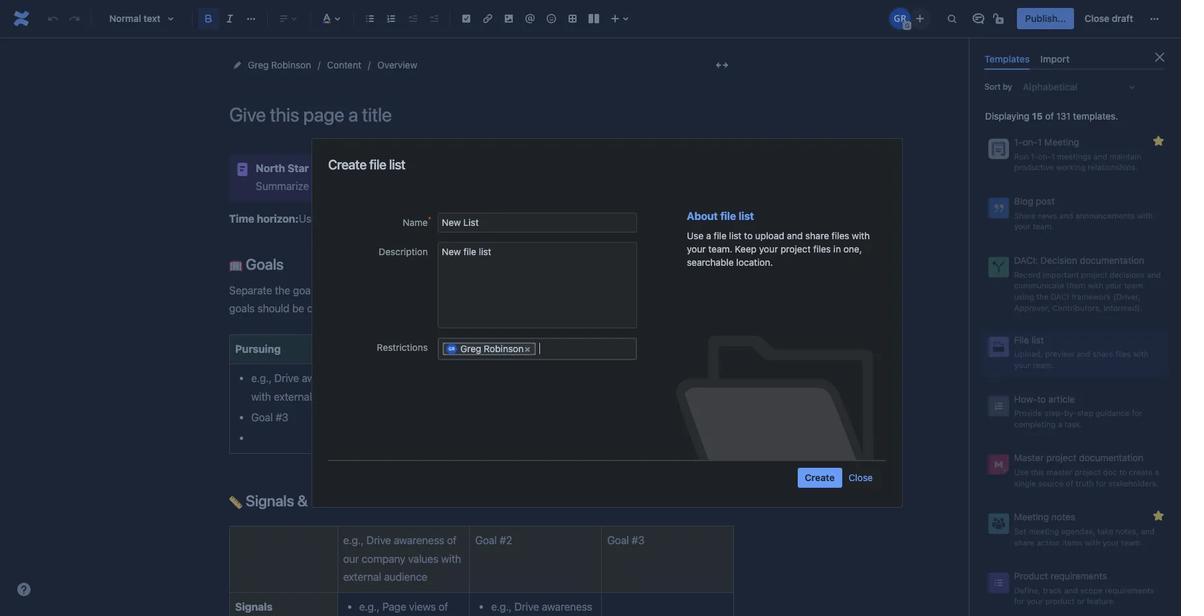 Task type: locate. For each thing, give the bounding box(es) containing it.
131
[[1057, 110, 1071, 122]]

close inside button
[[1085, 13, 1110, 24]]

0 vertical spatial files
[[832, 230, 850, 241]]

list up success 'icon'
[[389, 157, 406, 172]]

pursuing
[[235, 343, 281, 355]]

remove emoji image
[[477, 213, 493, 229]]

robinson right greg robinson image
[[484, 343, 524, 354]]

1 horizontal spatial close
[[1085, 13, 1110, 24]]

sort
[[985, 82, 1001, 92]]

confluence image
[[11, 8, 32, 29]]

publish... button
[[1018, 8, 1075, 29]]

description
[[379, 246, 428, 257]]

mention image
[[522, 11, 538, 27]]

1 horizontal spatial your
[[760, 243, 779, 254]]

greg right greg robinson image
[[461, 343, 482, 354]]

create inside button
[[805, 472, 835, 483]]

1 horizontal spatial greg robinson
[[461, 343, 524, 354]]

robinson
[[271, 59, 311, 70], [484, 343, 524, 354]]

greg robinson right move this page icon on the top left of the page
[[248, 59, 311, 70]]

files down share
[[814, 243, 831, 254]]

tab list
[[980, 48, 1171, 70]]

greg robinson right greg robinson image
[[461, 343, 524, 354]]

upload
[[756, 230, 785, 241]]

0 vertical spatial create
[[328, 157, 367, 172]]

1 vertical spatial files
[[814, 243, 831, 254]]

0 horizontal spatial robinson
[[271, 59, 311, 70]]

templates.
[[1074, 110, 1119, 122]]

&
[[297, 492, 308, 510]]

italic ⌘i image
[[222, 11, 238, 27]]

0 vertical spatial signals
[[246, 492, 294, 510]]

your down upload
[[760, 243, 779, 254]]

1 horizontal spatial create
[[805, 472, 835, 483]]

greg robinson link
[[248, 57, 311, 73]]

warning image
[[421, 213, 437, 229]]

1 horizontal spatial greg
[[461, 343, 482, 354]]

sort by
[[985, 82, 1013, 92]]

1 vertical spatial file
[[721, 210, 737, 222]]

greg robinson image
[[447, 343, 457, 354]]

files up the in at right top
[[832, 230, 850, 241]]

list up to at right
[[739, 210, 755, 222]]

publish...
[[1026, 13, 1067, 24]]

background color image
[[523, 213, 539, 229]]

measures
[[311, 492, 376, 510]]

close for close draft
[[1085, 13, 1110, 24]]

1 vertical spatial close
[[849, 472, 873, 483]]

file inside use a file list to upload and share files with your team. keep your project files in one, searchable location.
[[714, 230, 727, 241]]

time
[[229, 213, 255, 225]]

tab list containing templates
[[980, 48, 1171, 70]]

team.
[[709, 243, 733, 254]]

list
[[389, 157, 406, 172], [739, 210, 755, 222], [730, 230, 742, 241]]

overview
[[378, 59, 418, 70]]

0 vertical spatial robinson
[[271, 59, 311, 70]]

list for about file list
[[739, 210, 755, 222]]

greg robinson
[[248, 59, 311, 70], [461, 343, 524, 354]]

files
[[832, 230, 850, 241], [814, 243, 831, 254]]

0 horizontal spatial greg
[[248, 59, 269, 70]]

2 vertical spatial list
[[730, 230, 742, 241]]

signals
[[246, 492, 294, 510], [235, 601, 273, 613]]

1 horizontal spatial files
[[832, 230, 850, 241]]

bullet list ⌘⇧8 image
[[362, 11, 378, 27]]

1 vertical spatial create
[[805, 472, 835, 483]]

0 horizontal spatial files
[[814, 243, 831, 254]]

:straight_ruler: image
[[229, 496, 243, 509]]

0 vertical spatial file
[[370, 157, 386, 172]]

list for create file list
[[389, 157, 406, 172]]

create left 'close' link
[[805, 472, 835, 483]]

create file list
[[328, 157, 406, 172]]

1 vertical spatial signals
[[235, 601, 273, 613]]

layouts image
[[586, 11, 602, 27]]

not pursuing
[[488, 343, 554, 355]]

create
[[328, 157, 367, 172], [805, 472, 835, 483]]

add image, video, or file image
[[501, 11, 517, 27]]

goals
[[243, 256, 284, 273]]

Description text field
[[438, 242, 637, 328]]

move this page image
[[232, 60, 243, 70]]

file
[[370, 157, 386, 172], [721, 210, 737, 222], [714, 230, 727, 241]]

editor toolbar toolbar
[[360, 210, 604, 246]]

:goal: image
[[229, 260, 243, 273], [229, 260, 243, 273]]

close
[[1085, 13, 1110, 24], [849, 472, 873, 483]]

0 horizontal spatial your
[[687, 243, 706, 254]]

0 vertical spatial greg
[[248, 59, 269, 70]]

greg
[[248, 59, 269, 70], [461, 343, 482, 354]]

0 horizontal spatial create
[[328, 157, 367, 172]]

your
[[687, 243, 706, 254], [760, 243, 779, 254]]

1 vertical spatial list
[[739, 210, 755, 222]]

0 horizontal spatial close
[[849, 472, 873, 483]]

star
[[288, 162, 309, 174]]

copy image
[[556, 213, 572, 229]]

close left draft
[[1085, 13, 1110, 24]]

success image
[[403, 213, 419, 229]]

robinson left content
[[271, 59, 311, 70]]

list left to at right
[[730, 230, 742, 241]]

2 vertical spatial file
[[714, 230, 727, 241]]

1 vertical spatial robinson
[[484, 343, 524, 354]]

0 vertical spatial list
[[389, 157, 406, 172]]

create right star
[[328, 157, 367, 172]]

file for create
[[370, 157, 386, 172]]

0 horizontal spatial greg robinson
[[248, 59, 311, 70]]

list inside use a file list to upload and share files with your team. keep your project files in one, searchable location.
[[730, 230, 742, 241]]

horizon:
[[257, 213, 299, 225]]

greg right move this page icon on the top left of the page
[[248, 59, 269, 70]]

import
[[1041, 53, 1070, 64]]

link image
[[480, 11, 496, 27]]

to
[[745, 230, 753, 241]]

table image
[[565, 11, 581, 27]]

one,
[[844, 243, 863, 254]]

name
[[403, 216, 428, 228]]

create button
[[798, 468, 843, 488]]

and
[[787, 230, 803, 241]]

time horizon:
[[229, 213, 299, 225]]

about
[[687, 210, 718, 222]]

pursuing
[[508, 343, 554, 355]]

content link
[[327, 57, 362, 73]]

project
[[781, 243, 811, 254]]

Give this page a title text field
[[229, 104, 735, 126]]

0 vertical spatial close
[[1085, 13, 1110, 24]]

your down use
[[687, 243, 706, 254]]

file for about
[[721, 210, 737, 222]]

close right create button
[[849, 472, 873, 483]]



Task type: vqa. For each thing, say whether or not it's contained in the screenshot.
Undo ⌘Z image
yes



Task type: describe. For each thing, give the bounding box(es) containing it.
action item image
[[459, 11, 475, 27]]

displaying
[[986, 110, 1030, 122]]

share
[[806, 230, 830, 241]]

content
[[327, 59, 362, 70]]

about file list
[[687, 210, 755, 222]]

in
[[834, 243, 842, 254]]

1 vertical spatial greg robinson
[[461, 343, 524, 354]]

emoji image
[[544, 11, 560, 27]]

indent tab image
[[426, 11, 442, 27]]

bold ⌘b image
[[201, 11, 217, 27]]

a
[[707, 230, 712, 241]]

restrictions
[[377, 341, 428, 353]]

use a file list to upload and share files with your team. keep your project files in one, searchable location.
[[687, 230, 870, 268]]

location.
[[737, 256, 773, 268]]

unstar meeting notes image
[[1151, 508, 1167, 524]]

about file list link
[[687, 210, 755, 222]]

displaying 15 of 131 templates.
[[986, 110, 1119, 122]]

confluence image
[[11, 8, 32, 29]]

0 vertical spatial greg robinson
[[248, 59, 311, 70]]

signals & measures
[[243, 492, 376, 510]]

searchable
[[687, 256, 734, 268]]

1 horizontal spatial robinson
[[484, 343, 524, 354]]

Title of your file list text field
[[438, 212, 637, 232]]

2 your from the left
[[760, 243, 779, 254]]

close draft
[[1085, 13, 1134, 24]]

create for create
[[805, 472, 835, 483]]

overview link
[[378, 57, 418, 73]]

redo ⌘⇧z image
[[66, 11, 82, 27]]

unstar 1-on-1 meeting image
[[1151, 133, 1167, 149]]

numbered list ⌘⇧7 image
[[384, 11, 400, 27]]

make page full-width image
[[715, 57, 731, 73]]

with
[[852, 230, 870, 241]]

outdent ⇧tab image
[[405, 11, 421, 27]]

panel note image
[[235, 161, 251, 177]]

error image
[[440, 213, 456, 229]]

Main content area, start typing to enter text. text field
[[221, 154, 742, 616]]

north star
[[256, 162, 309, 174]]

close draft button
[[1077, 8, 1142, 29]]

1 your from the left
[[687, 243, 706, 254]]

Restrictions text field
[[540, 341, 628, 356]]

draft
[[1113, 13, 1134, 24]]

create for create file list
[[328, 157, 367, 172]]

greg robinson image
[[890, 8, 912, 29]]

remove image
[[583, 213, 599, 229]]

signals for signals
[[235, 601, 273, 613]]

15
[[1033, 110, 1043, 122]]

north
[[256, 162, 285, 174]]

close templates and import image
[[1153, 49, 1169, 65]]

close for close
[[849, 472, 873, 483]]

1 vertical spatial greg
[[461, 343, 482, 354]]

signals for signals & measures
[[246, 492, 294, 510]]

templates
[[985, 53, 1031, 64]]

use
[[687, 230, 704, 241]]

close link
[[849, 468, 873, 488]]

:straight_ruler: image
[[229, 496, 243, 509]]

by
[[1004, 82, 1013, 92]]

editor add emoji image
[[459, 213, 475, 229]]

not
[[488, 343, 506, 355]]

undo ⌘z image
[[45, 11, 61, 27]]

of
[[1046, 110, 1055, 122]]

keep
[[735, 243, 757, 254]]



